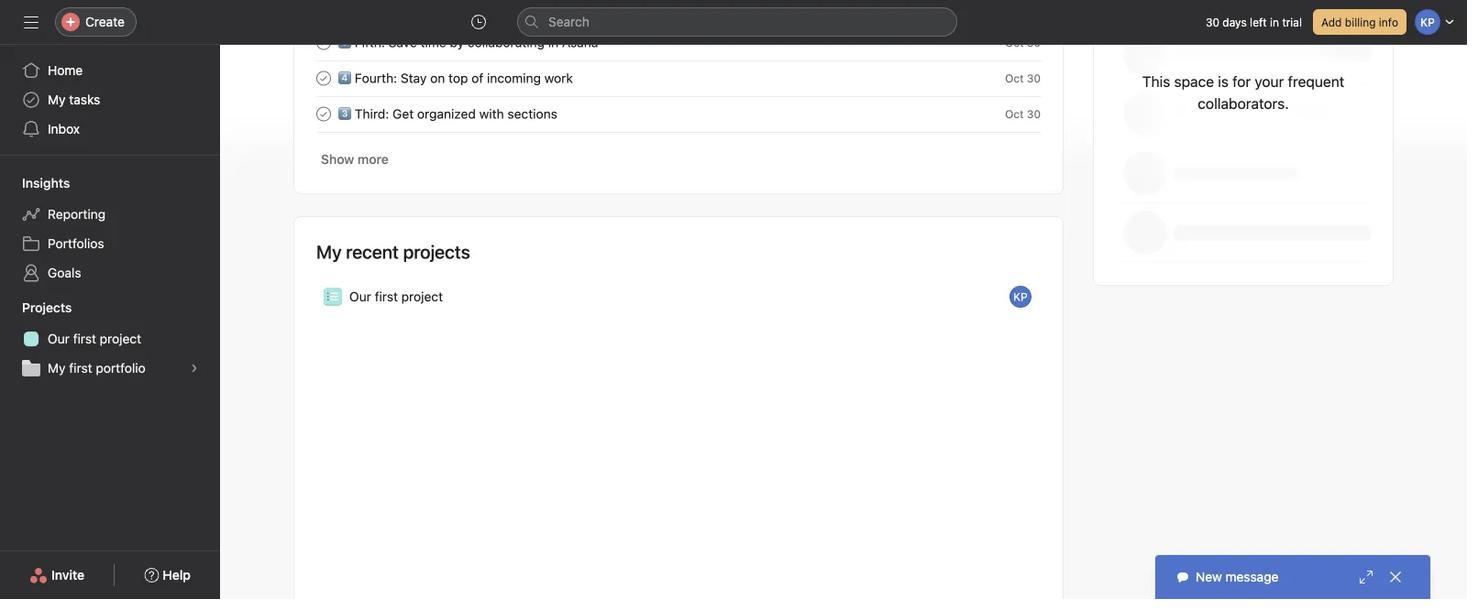 Task type: locate. For each thing, give the bounding box(es) containing it.
1 horizontal spatial in
[[1270, 16, 1280, 28]]

my for my tasks
[[48, 92, 66, 107]]

our first project down my recent projects
[[349, 289, 443, 305]]

goals
[[48, 266, 81, 281]]

first for inbox
[[73, 332, 96, 347]]

search list box
[[517, 7, 958, 37]]

reporting link
[[11, 200, 209, 229]]

stay
[[401, 70, 427, 86]]

0 horizontal spatial in
[[548, 35, 559, 50]]

first inside our first project 'link'
[[73, 332, 96, 347]]

2 vertical spatial oct 30 button
[[1005, 108, 1041, 121]]

2 vertical spatial my
[[48, 361, 66, 376]]

first
[[375, 289, 398, 305], [73, 332, 96, 347], [69, 361, 92, 376]]

1 vertical spatial our first project
[[48, 332, 141, 347]]

1 horizontal spatial our
[[349, 289, 371, 305]]

0 vertical spatial oct 30 button
[[1005, 36, 1041, 49]]

my inside global element
[[48, 92, 66, 107]]

first inside my first portfolio link
[[69, 361, 92, 376]]

1 completed checkbox from the top
[[313, 67, 335, 89]]

help button
[[132, 560, 203, 593]]

save
[[389, 35, 417, 50]]

my first portfolio link
[[11, 354, 209, 383]]

insights button
[[0, 174, 70, 193]]

oct 30
[[1005, 36, 1041, 49], [1005, 72, 1041, 85], [1005, 108, 1041, 121]]

3️⃣
[[338, 106, 351, 121]]

portfolios link
[[11, 229, 209, 259]]

0 vertical spatial completed checkbox
[[313, 67, 335, 89]]

oct 30 for asana
[[1005, 36, 1041, 49]]

1 vertical spatial my
[[316, 241, 342, 263]]

1 horizontal spatial project
[[402, 289, 443, 305]]

2 vertical spatial first
[[69, 361, 92, 376]]

billing
[[1345, 16, 1376, 28]]

project inside 'link'
[[100, 332, 141, 347]]

2 vertical spatial oct 30
[[1005, 108, 1041, 121]]

our first project up my first portfolio
[[48, 332, 141, 347]]

search button
[[517, 7, 958, 37]]

1 oct 30 button from the top
[[1005, 36, 1041, 49]]

new message
[[1196, 570, 1279, 585]]

projects button
[[0, 299, 72, 317]]

list image
[[327, 292, 338, 303]]

completed checkbox left 3️⃣ in the top of the page
[[313, 103, 335, 125]]

my inside projects element
[[48, 361, 66, 376]]

completed image
[[313, 32, 335, 54], [313, 103, 335, 125]]

1 oct from the top
[[1005, 36, 1024, 49]]

more
[[358, 152, 389, 167]]

my left tasks
[[48, 92, 66, 107]]

0 horizontal spatial our
[[48, 332, 70, 347]]

oct 30 for work
[[1005, 72, 1041, 85]]

1 oct 30 from the top
[[1005, 36, 1041, 49]]

in
[[1270, 16, 1280, 28], [548, 35, 559, 50]]

first up my first portfolio
[[73, 332, 96, 347]]

1 vertical spatial oct
[[1005, 72, 1024, 85]]

first left 'portfolio'
[[69, 361, 92, 376]]

2 completed image from the top
[[313, 103, 335, 125]]

1 completed image from the top
[[313, 32, 335, 54]]

1 vertical spatial completed image
[[313, 103, 335, 125]]

my down our first project 'link'
[[48, 361, 66, 376]]

0 vertical spatial completed image
[[313, 32, 335, 54]]

our down projects
[[48, 332, 70, 347]]

collaborating
[[468, 35, 545, 50]]

1 vertical spatial oct 30 button
[[1005, 72, 1041, 85]]

get
[[393, 106, 414, 121]]

invite
[[51, 568, 85, 583]]

0 vertical spatial oct 30
[[1005, 36, 1041, 49]]

0 vertical spatial in
[[1270, 16, 1280, 28]]

help
[[163, 568, 191, 583]]

4️⃣
[[338, 70, 351, 86]]

insights
[[22, 176, 70, 191]]

2 oct 30 from the top
[[1005, 72, 1041, 85]]

global element
[[0, 45, 220, 155]]

0 vertical spatial our
[[349, 289, 371, 305]]

1 vertical spatial first
[[73, 332, 96, 347]]

1 vertical spatial oct 30
[[1005, 72, 1041, 85]]

oct 30 button for asana
[[1005, 36, 1041, 49]]

project up 'portfolio'
[[100, 332, 141, 347]]

time
[[421, 35, 446, 50]]

in down search
[[548, 35, 559, 50]]

my tasks link
[[11, 85, 209, 115]]

30 for 3️⃣ third: get organized with sections
[[1027, 108, 1041, 121]]

completed image left 5️⃣
[[313, 32, 335, 54]]

project down recent projects
[[402, 289, 443, 305]]

show
[[321, 152, 354, 167]]

our
[[349, 289, 371, 305], [48, 332, 70, 347]]

completed checkbox for 3️⃣
[[313, 103, 335, 125]]

0 horizontal spatial our first project
[[48, 332, 141, 347]]

Completed checkbox
[[313, 67, 335, 89], [313, 103, 335, 125]]

top
[[449, 70, 468, 86]]

hide sidebar image
[[24, 15, 39, 29]]

project
[[402, 289, 443, 305], [100, 332, 141, 347]]

completed image left 3️⃣ in the top of the page
[[313, 103, 335, 125]]

tasks
[[69, 92, 100, 107]]

2 completed checkbox from the top
[[313, 103, 335, 125]]

5️⃣
[[338, 35, 351, 50]]

1 vertical spatial completed checkbox
[[313, 103, 335, 125]]

1 vertical spatial our
[[48, 332, 70, 347]]

completed checkbox left 4️⃣
[[313, 67, 335, 89]]

projects element
[[0, 292, 220, 387]]

30 for 4️⃣ fourth: stay on top of incoming work
[[1027, 72, 1041, 85]]

5️⃣ fifth: save time by collaborating in asana
[[338, 35, 598, 50]]

in right left
[[1270, 16, 1280, 28]]

our right the list image
[[349, 289, 371, 305]]

0 vertical spatial oct
[[1005, 36, 1024, 49]]

2 oct 30 button from the top
[[1005, 72, 1041, 85]]

our first project
[[349, 289, 443, 305], [48, 332, 141, 347]]

1 horizontal spatial our first project
[[349, 289, 443, 305]]

my for my recent projects
[[316, 241, 342, 263]]

add billing info button
[[1313, 9, 1407, 35]]

my
[[48, 92, 66, 107], [316, 241, 342, 263], [48, 361, 66, 376]]

oct
[[1005, 36, 1024, 49], [1005, 72, 1024, 85], [1005, 108, 1024, 121]]

30
[[1206, 16, 1220, 28], [1027, 36, 1041, 49], [1027, 72, 1041, 85], [1027, 108, 1041, 121]]

sections
[[508, 106, 558, 121]]

1 vertical spatial in
[[548, 35, 559, 50]]

oct 30 button for work
[[1005, 72, 1041, 85]]

first down my recent projects
[[375, 289, 398, 305]]

my up the list image
[[316, 241, 342, 263]]

oct 30 button
[[1005, 36, 1041, 49], [1005, 72, 1041, 85], [1005, 108, 1041, 121]]

of
[[472, 70, 484, 86]]

our first project inside 'link'
[[48, 332, 141, 347]]

history image
[[471, 15, 486, 29]]

left
[[1250, 16, 1267, 28]]

2 vertical spatial oct
[[1005, 108, 1024, 121]]

insights element
[[0, 167, 220, 292]]

third:
[[355, 106, 389, 121]]

0 horizontal spatial project
[[100, 332, 141, 347]]

trial
[[1283, 16, 1302, 28]]

create button
[[55, 7, 137, 37]]

0 vertical spatial my
[[48, 92, 66, 107]]

1 vertical spatial project
[[100, 332, 141, 347]]

4️⃣ fourth: stay on top of incoming work
[[338, 70, 573, 86]]

2 oct from the top
[[1005, 72, 1024, 85]]



Task type: describe. For each thing, give the bounding box(es) containing it.
completed checkbox for 4️⃣
[[313, 67, 335, 89]]

fifth:
[[355, 35, 385, 50]]

add billing info
[[1322, 16, 1399, 28]]

create
[[85, 14, 125, 29]]

completed image for 3️⃣
[[313, 103, 335, 125]]

oct for asana
[[1005, 36, 1024, 49]]

organized
[[417, 106, 476, 121]]

first for portfolios
[[69, 361, 92, 376]]

kp
[[1014, 291, 1028, 304]]

close image
[[1389, 571, 1403, 585]]

goals link
[[11, 259, 209, 288]]

projects
[[22, 300, 72, 316]]

see details, my first portfolio image
[[189, 363, 200, 374]]

3 oct 30 from the top
[[1005, 108, 1041, 121]]

work
[[545, 70, 573, 86]]

on
[[430, 70, 445, 86]]

search
[[549, 14, 590, 29]]

3 oct from the top
[[1005, 108, 1024, 121]]

inbox link
[[11, 115, 209, 144]]

30 days left in trial
[[1206, 16, 1302, 28]]

our inside 'link'
[[48, 332, 70, 347]]

expand new message image
[[1359, 571, 1374, 585]]

portfolios
[[48, 236, 104, 251]]

recent projects
[[346, 241, 470, 263]]

my first portfolio
[[48, 361, 146, 376]]

incoming
[[487, 70, 541, 86]]

3️⃣ third: get organized with sections
[[338, 106, 558, 121]]

my recent projects
[[316, 241, 470, 263]]

completed image for 5️⃣
[[313, 32, 335, 54]]

invite button
[[17, 560, 96, 593]]

show more button
[[316, 143, 393, 176]]

fourth:
[[355, 70, 397, 86]]

inbox
[[48, 122, 80, 137]]

30 for 5️⃣ fifth: save time by collaborating in asana
[[1027, 36, 1041, 49]]

3 oct 30 button from the top
[[1005, 108, 1041, 121]]

0 vertical spatial project
[[402, 289, 443, 305]]

info
[[1379, 16, 1399, 28]]

Completed checkbox
[[313, 32, 335, 54]]

show more
[[321, 152, 389, 167]]

home
[[48, 63, 83, 78]]

asana
[[562, 35, 598, 50]]

add
[[1322, 16, 1342, 28]]

0 vertical spatial our first project
[[349, 289, 443, 305]]

my for my first portfolio
[[48, 361, 66, 376]]

our first project link
[[11, 325, 209, 354]]

completed image
[[313, 67, 335, 89]]

with
[[479, 106, 504, 121]]

oct for work
[[1005, 72, 1024, 85]]

reporting
[[48, 207, 106, 222]]

my tasks
[[48, 92, 100, 107]]

0 vertical spatial first
[[375, 289, 398, 305]]

by
[[450, 35, 464, 50]]

portfolio
[[96, 361, 146, 376]]

days
[[1223, 16, 1247, 28]]

home link
[[11, 56, 209, 85]]



Task type: vqa. For each thing, say whether or not it's contained in the screenshot.
Brad
no



